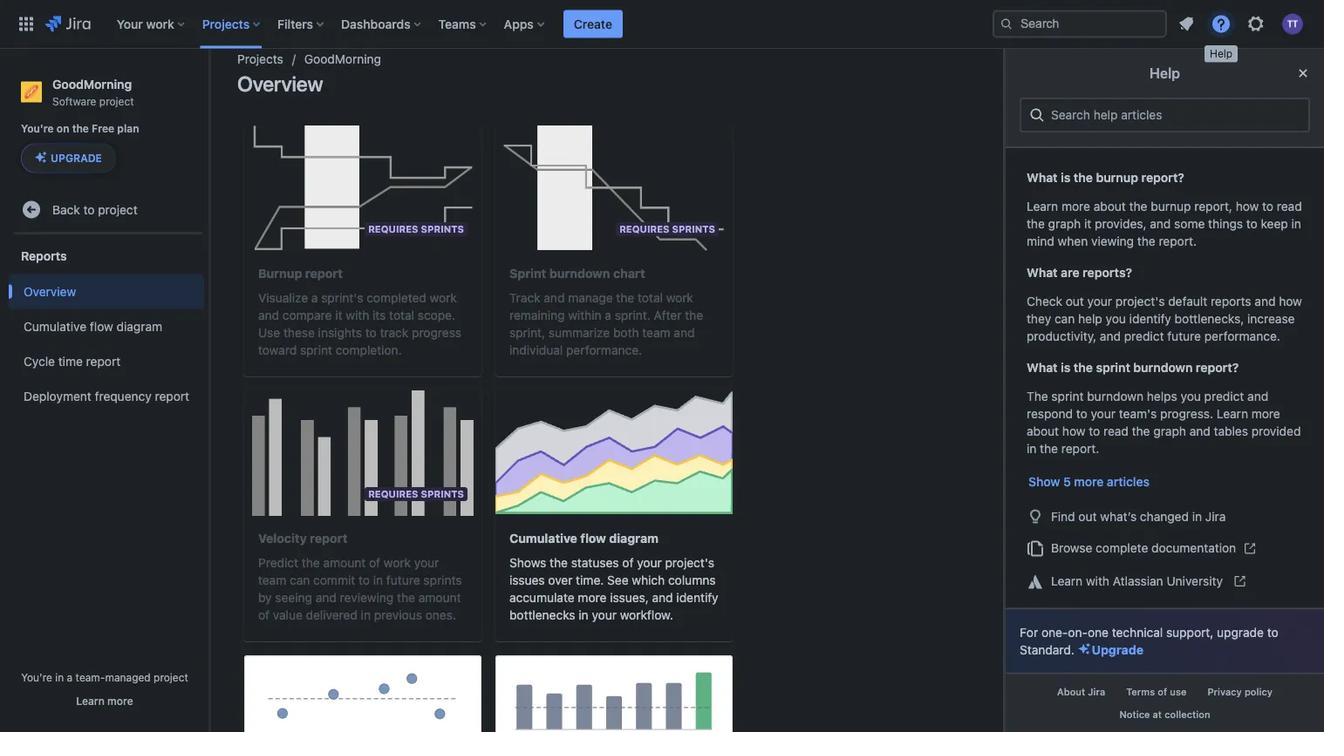 Task type: locate. For each thing, give the bounding box(es) containing it.
1 horizontal spatial with
[[1086, 574, 1110, 589]]

more up the provided
[[1252, 407, 1280, 421]]

at
[[1153, 709, 1162, 720]]

0 vertical spatial a
[[311, 291, 318, 305]]

of up see
[[622, 556, 634, 571]]

learn up tables
[[1217, 407, 1248, 421]]

identify down columns
[[676, 591, 719, 605]]

jira inside button
[[1088, 687, 1105, 699]]

report? up learn more about the burnup report, how to read the graph it provides, and some things to keep in mind when viewing the report.
[[1141, 171, 1184, 185]]

work up scope.
[[430, 291, 457, 305]]

work right your
[[146, 17, 174, 31]]

2 vertical spatial sprint
[[1052, 389, 1084, 404]]

how inside the sprint burndown helps you predict and respond to your team's progress. learn more about how to read the graph and tables provided in the report.
[[1062, 424, 1086, 439]]

1 vertical spatial upgrade
[[1092, 643, 1144, 658]]

identify inside check out your project's default reports and how they can help you identify bottlenecks, increase productivity, and predict future performance.
[[1129, 312, 1171, 326]]

it inside learn more about the burnup report, how to read the graph it provides, and some things to keep in mind when viewing the report.
[[1084, 217, 1092, 231]]

learn for learn more
[[76, 695, 105, 707]]

1 vertical spatial team
[[258, 574, 286, 588]]

you're left on
[[21, 123, 54, 135]]

flow down overview link
[[90, 319, 113, 334]]

1 horizontal spatial upgrade
[[1092, 643, 1144, 658]]

predict
[[1124, 329, 1164, 344], [1204, 389, 1244, 404]]

a left team-
[[67, 672, 73, 684]]

can inside predict the amount of work your team can commit to in future sprints by seeing and reviewing the amount of value delivered in previous ones.
[[290, 574, 310, 588]]

project's up columns
[[665, 556, 715, 571]]

1 what from the top
[[1027, 171, 1058, 185]]

1 horizontal spatial help
[[1210, 48, 1233, 60]]

what are reports?
[[1027, 266, 1132, 280]]

flow up statuses
[[580, 532, 606, 546]]

identify
[[1129, 312, 1171, 326], [676, 591, 719, 605]]

0 horizontal spatial report?
[[1141, 171, 1184, 185]]

burndown inside the sprint burndown helps you predict and respond to your team's progress. learn more about how to read the graph and tables provided in the report.
[[1087, 389, 1144, 404]]

what
[[1027, 171, 1058, 185], [1027, 266, 1058, 280], [1027, 361, 1058, 375]]

in right keep on the right top of page
[[1292, 217, 1301, 231]]

help up 'search help articles' field
[[1150, 65, 1180, 82]]

in up documentation
[[1192, 509, 1202, 524]]

burnup up provides, in the right of the page
[[1096, 171, 1138, 185]]

settings image
[[1246, 14, 1267, 34]]

you're for you're on the free plan
[[21, 123, 54, 135]]

predict the amount of work your team can commit to in future sprints by seeing and reviewing the amount of value delivered in previous ones.
[[258, 556, 462, 623]]

and up delivered
[[316, 591, 337, 605]]

predict inside check out your project's default reports and how they can help you identify bottlenecks, increase productivity, and predict future performance.
[[1124, 329, 1164, 344]]

about jira
[[1057, 687, 1105, 699]]

1 horizontal spatial future
[[1167, 329, 1201, 344]]

project inside goodmorning software project
[[99, 95, 134, 107]]

a inside visualize a sprint's completed work and compare it with its total scope. use these insights to track progress toward sprint completion.
[[311, 291, 318, 305]]

0 horizontal spatial with
[[346, 308, 369, 323]]

0 vertical spatial how
[[1236, 199, 1259, 214]]

the right after
[[685, 308, 703, 323]]

university
[[1167, 574, 1223, 589]]

2 is from the top
[[1061, 361, 1071, 375]]

1 vertical spatial you
[[1181, 389, 1201, 404]]

learn inside learn more about the burnup report, how to read the graph it provides, and some things to keep in mind when viewing the report.
[[1027, 199, 1058, 214]]

1 vertical spatial out
[[1079, 509, 1097, 524]]

compare
[[282, 308, 332, 323]]

notifications image
[[1176, 14, 1197, 34]]

what up mind
[[1027, 171, 1058, 185]]

work inside visualize a sprint's completed work and compare it with its total scope. use these insights to track progress toward sprint completion.
[[430, 291, 457, 305]]

0 vertical spatial out
[[1066, 294, 1084, 309]]

goodmorning up software
[[52, 77, 132, 91]]

overview down reports
[[24, 284, 76, 299]]

1 vertical spatial a
[[605, 308, 611, 323]]

0 horizontal spatial report.
[[1061, 442, 1099, 456]]

0 horizontal spatial about
[[1027, 424, 1059, 439]]

overview down projects link
[[237, 72, 323, 96]]

1 horizontal spatial report?
[[1196, 361, 1239, 375]]

they
[[1027, 312, 1051, 326]]

1 vertical spatial report?
[[1196, 361, 1239, 375]]

1 vertical spatial you're
[[21, 672, 52, 684]]

and inside learn more about the burnup report, how to read the graph it provides, and some things to keep in mind when viewing the report.
[[1150, 217, 1171, 231]]

2 vertical spatial how
[[1062, 424, 1086, 439]]

0 vertical spatial flow
[[90, 319, 113, 334]]

report right frequency
[[155, 389, 189, 403]]

and left some
[[1150, 217, 1171, 231]]

requires sprints for completed
[[368, 224, 464, 235]]

0 horizontal spatial flow
[[90, 319, 113, 334]]

reports?
[[1083, 266, 1132, 280]]

0 horizontal spatial team
[[258, 574, 286, 588]]

diagram
[[117, 319, 162, 334], [609, 532, 659, 546]]

appswitcher icon image
[[16, 14, 37, 34]]

1 vertical spatial can
[[290, 574, 310, 588]]

0 horizontal spatial amount
[[323, 556, 366, 571]]

0 vertical spatial you're
[[21, 123, 54, 135]]

projects for projects dropdown button
[[202, 17, 250, 31]]

0 horizontal spatial cumulative
[[24, 319, 87, 334]]

our
[[1075, 607, 1094, 622]]

graph inside the sprint burndown helps you predict and respond to your team's progress. learn more about how to read the graph and tables provided in the report.
[[1154, 424, 1186, 439]]

within
[[568, 308, 602, 323]]

learn for learn with atlassian university
[[1051, 574, 1083, 589]]

insights
[[318, 326, 362, 340]]

what for what is the sprint burndown report?
[[1027, 361, 1058, 375]]

burnup
[[1096, 171, 1138, 185], [1151, 199, 1191, 214]]

with inside visualize a sprint's completed work and compare it with its total scope. use these insights to track progress toward sprint completion.
[[346, 308, 369, 323]]

graph inside learn more about the burnup report, how to read the graph it provides, and some things to keep in mind when viewing the report.
[[1048, 217, 1081, 231]]

0 horizontal spatial read
[[1104, 424, 1129, 439]]

1 vertical spatial report.
[[1061, 442, 1099, 456]]

toward
[[258, 343, 297, 358]]

more down managed
[[107, 695, 133, 707]]

project right back
[[98, 202, 138, 217]]

requires for velocity report
[[368, 489, 418, 500]]

1 horizontal spatial goodmorning
[[304, 52, 381, 66]]

cumulative inside cumulative flow diagram link
[[24, 319, 87, 334]]

1 horizontal spatial cumulative flow diagram
[[509, 532, 659, 546]]

can
[[1055, 312, 1075, 326], [290, 574, 310, 588]]

you right help
[[1106, 312, 1126, 326]]

productivity,
[[1027, 329, 1097, 344]]

0 horizontal spatial future
[[386, 574, 420, 588]]

with left its
[[346, 308, 369, 323]]

to inside for one-on-one technical support, upgrade to standard.
[[1267, 626, 1279, 640]]

to inside visualize a sprint's completed work and compare it with its total scope. use these insights to track progress toward sprint completion.
[[365, 326, 377, 340]]

1 horizontal spatial amount
[[419, 591, 461, 605]]

work up reviewing
[[384, 556, 411, 571]]

your inside the sprint burndown helps you predict and respond to your team's progress. learn more about how to read the graph and tables provided in the report.
[[1091, 407, 1116, 421]]

0 horizontal spatial goodmorning
[[52, 77, 132, 91]]

more inside shows the statuses of your project's issues over time. see which columns accumulate more issues, and identify bottlenecks in your workflow.
[[578, 591, 607, 605]]

project for goodmorning software project
[[99, 95, 134, 107]]

1 vertical spatial flow
[[580, 532, 606, 546]]

total up after
[[638, 291, 663, 305]]

diagram down overview link
[[117, 319, 162, 334]]

0 vertical spatial read
[[1277, 199, 1302, 214]]

it inside visualize a sprint's completed work and compare it with its total scope. use these insights to track progress toward sprint completion.
[[335, 308, 342, 323]]

0 horizontal spatial how
[[1062, 424, 1086, 439]]

2 vertical spatial burndown
[[1087, 389, 1144, 404]]

sprint inside visualize a sprint's completed work and compare it with its total scope. use these insights to track progress toward sprint completion.
[[300, 343, 332, 358]]

amount up ones.
[[419, 591, 461, 605]]

performance. inside track and manage the total work remaining within a sprint. after the sprint, summarize both team and individual performance.
[[566, 343, 642, 358]]

0 horizontal spatial performance.
[[566, 343, 642, 358]]

your profile and settings image
[[1282, 14, 1303, 34]]

privacy policy
[[1208, 687, 1273, 699]]

future inside check out your project's default reports and how they can help you identify bottlenecks, increase productivity, and predict future performance.
[[1167, 329, 1201, 344]]

0 horizontal spatial can
[[290, 574, 310, 588]]

2 vertical spatial project
[[154, 672, 188, 684]]

learn inside learn more button
[[76, 695, 105, 707]]

0 horizontal spatial diagram
[[117, 319, 162, 334]]

performance. down increase
[[1205, 329, 1280, 344]]

project's inside check out your project's default reports and how they can help you identify bottlenecks, increase productivity, and predict future performance.
[[1116, 294, 1165, 309]]

shows the statuses of your project's issues over time. see which columns accumulate more issues, and identify bottlenecks in your workflow.
[[509, 556, 719, 623]]

requires for burnup report
[[368, 224, 418, 235]]

diagram up which
[[609, 532, 659, 546]]

1 horizontal spatial project's
[[1116, 294, 1165, 309]]

can up seeing
[[290, 574, 310, 588]]

of up reviewing
[[369, 556, 380, 571]]

deployment frequency report link
[[9, 379, 204, 414]]

in up reviewing
[[373, 574, 383, 588]]

1 horizontal spatial read
[[1277, 199, 1302, 214]]

search image
[[1000, 17, 1014, 31]]

learn up mind
[[1027, 199, 1058, 214]]

0 vertical spatial cumulative flow diagram
[[24, 319, 162, 334]]

1 horizontal spatial how
[[1236, 199, 1259, 214]]

sprint.
[[615, 308, 651, 323]]

0 vertical spatial team
[[642, 326, 671, 340]]

learn down team-
[[76, 695, 105, 707]]

requires sprints for of
[[368, 489, 464, 500]]

ones.
[[425, 608, 456, 623]]

is down productivity,
[[1061, 361, 1071, 375]]

1 vertical spatial what
[[1027, 266, 1058, 280]]

is
[[1061, 171, 1071, 185], [1061, 361, 1071, 375]]

how up things
[[1236, 199, 1259, 214]]

the right on
[[72, 123, 89, 135]]

can up productivity,
[[1055, 312, 1075, 326]]

0 vertical spatial future
[[1167, 329, 1201, 344]]

out up help
[[1066, 294, 1084, 309]]

project
[[99, 95, 134, 107], [98, 202, 138, 217], [154, 672, 188, 684]]

on
[[57, 123, 69, 135]]

1 horizontal spatial identify
[[1129, 312, 1171, 326]]

terms of use link
[[1116, 682, 1197, 704]]

1 vertical spatial overview
[[24, 284, 76, 299]]

check out your project's default reports and how they can help you identify bottlenecks, increase productivity, and predict future performance.
[[1027, 294, 1302, 344]]

project for back to project
[[98, 202, 138, 217]]

1 horizontal spatial team
[[642, 326, 671, 340]]

find out what's changed in jira
[[1051, 509, 1226, 524]]

learn for learn more about the burnup report, how to read the graph it provides, and some things to keep in mind when viewing the report.
[[1027, 199, 1058, 214]]

1 vertical spatial how
[[1279, 294, 1302, 309]]

in inside shows the statuses of your project's issues over time. see which columns accumulate more issues, and identify bottlenecks in your workflow.
[[579, 608, 589, 623]]

dashboards button
[[336, 10, 428, 38]]

0 vertical spatial it
[[1084, 217, 1092, 231]]

software
[[52, 95, 96, 107]]

to right back
[[83, 202, 95, 217]]

1 vertical spatial total
[[389, 308, 414, 323]]

projects inside projects dropdown button
[[202, 17, 250, 31]]

2 horizontal spatial how
[[1279, 294, 1302, 309]]

it up insights
[[335, 308, 342, 323]]

identify down default
[[1129, 312, 1171, 326]]

both
[[613, 326, 639, 340]]

1 horizontal spatial you
[[1181, 389, 1201, 404]]

0 horizontal spatial predict
[[1124, 329, 1164, 344]]

track
[[509, 291, 541, 305]]

on-
[[1068, 626, 1088, 640]]

0 vertical spatial project
[[99, 95, 134, 107]]

1 vertical spatial predict
[[1204, 389, 1244, 404]]

articles
[[1107, 475, 1150, 489]]

cumulative
[[24, 319, 87, 334], [509, 532, 577, 546]]

back to project link
[[14, 192, 202, 227]]

0 vertical spatial projects
[[202, 17, 250, 31]]

of inside shows the statuses of your project's issues over time. see which columns accumulate more issues, and identify bottlenecks in your workflow.
[[622, 556, 634, 571]]

projects up projects link
[[202, 17, 250, 31]]

value
[[273, 608, 303, 623]]

work inside predict the amount of work your team can commit to in future sprints by seeing and reviewing the amount of value delivered in previous ones.
[[384, 556, 411, 571]]

learn more button
[[76, 694, 133, 708]]

to up reviewing
[[359, 574, 370, 588]]

help down help image
[[1210, 48, 1233, 60]]

in up show
[[1027, 442, 1037, 456]]

the up sprint.
[[616, 291, 634, 305]]

how down respond
[[1062, 424, 1086, 439]]

1 horizontal spatial sprint
[[1052, 389, 1084, 404]]

columns
[[668, 574, 716, 588]]

overview link
[[9, 274, 204, 309]]

privacy
[[1208, 687, 1242, 699]]

of
[[369, 556, 380, 571], [622, 556, 634, 571], [258, 608, 270, 623], [1158, 687, 1167, 699]]

goodmorning
[[304, 52, 381, 66], [52, 77, 132, 91]]

graph down the progress.
[[1154, 424, 1186, 439]]

1 horizontal spatial report.
[[1159, 234, 1197, 249]]

project right managed
[[154, 672, 188, 684]]

0 vertical spatial project's
[[1116, 294, 1165, 309]]

bottlenecks,
[[1175, 312, 1244, 326]]

about jira button
[[1047, 682, 1116, 704]]

a up the compare
[[311, 291, 318, 305]]

out inside check out your project's default reports and how they can help you identify bottlenecks, increase productivity, and predict future performance.
[[1066, 294, 1084, 309]]

collection
[[1165, 709, 1210, 720]]

dashboards
[[341, 17, 411, 31]]

learn down browse
[[1051, 574, 1083, 589]]

cumulative flow diagram up statuses
[[509, 532, 659, 546]]

0 vertical spatial you
[[1106, 312, 1126, 326]]

out for check
[[1066, 294, 1084, 309]]

1 vertical spatial read
[[1104, 424, 1129, 439]]

burndown up "helps"
[[1134, 361, 1193, 375]]

reviewing
[[340, 591, 394, 605]]

you up the progress.
[[1181, 389, 1201, 404]]

2 what from the top
[[1027, 266, 1058, 280]]

requires sprints for the
[[619, 224, 715, 235]]

about inside the sprint burndown helps you predict and respond to your team's progress. learn more about how to read the graph and tables provided in the report.
[[1027, 424, 1059, 439]]

banner
[[0, 0, 1324, 49]]

performance.
[[1205, 329, 1280, 344], [566, 343, 642, 358]]

learn inside the sprint burndown helps you predict and respond to your team's progress. learn more about how to read the graph and tables provided in the report.
[[1217, 407, 1248, 421]]

close image
[[1293, 63, 1314, 84]]

and inside visualize a sprint's completed work and compare it with its total scope. use these insights to track progress toward sprint completion.
[[258, 308, 279, 323]]

1 horizontal spatial overview
[[237, 72, 323, 96]]

1 is from the top
[[1061, 171, 1071, 185]]

after
[[654, 308, 682, 323]]

keep
[[1261, 217, 1288, 231]]

1 vertical spatial projects
[[237, 52, 283, 66]]

over
[[548, 574, 573, 588]]

upgrade link
[[1078, 642, 1144, 659]]

1 vertical spatial identify
[[676, 591, 719, 605]]

upgrade for upgrade link
[[1092, 643, 1144, 658]]

and up use
[[258, 308, 279, 323]]

sprint down "these"
[[300, 343, 332, 358]]

0 vertical spatial diagram
[[117, 319, 162, 334]]

about
[[1057, 687, 1085, 699]]

team down predict
[[258, 574, 286, 588]]

about
[[1094, 199, 1126, 214], [1027, 424, 1059, 439]]

0 vertical spatial help
[[1210, 48, 1233, 60]]

free
[[92, 123, 114, 135]]

and up increase
[[1255, 294, 1276, 309]]

0 vertical spatial cumulative
[[24, 319, 87, 334]]

2 horizontal spatial sprint
[[1096, 361, 1130, 375]]

about down respond
[[1027, 424, 1059, 439]]

velocity report
[[258, 532, 347, 546]]

future up the previous
[[386, 574, 420, 588]]

0 horizontal spatial burnup
[[1096, 171, 1138, 185]]

0 vertical spatial identify
[[1129, 312, 1171, 326]]

0 horizontal spatial jira
[[1088, 687, 1105, 699]]

jira right about
[[1088, 687, 1105, 699]]

0 horizontal spatial graph
[[1048, 217, 1081, 231]]

your up help
[[1087, 294, 1112, 309]]

1 you're from the top
[[21, 123, 54, 135]]

what left 'are'
[[1027, 266, 1058, 280]]

read inside learn more about the burnup report, how to read the graph it provides, and some things to keep in mind when viewing the report.
[[1277, 199, 1302, 214]]

and down help
[[1100, 329, 1121, 344]]

you inside check out your project's default reports and how they can help you identify bottlenecks, increase productivity, and predict future performance.
[[1106, 312, 1126, 326]]

0 horizontal spatial identify
[[676, 591, 719, 605]]

jira
[[1205, 509, 1226, 524], [1088, 687, 1105, 699]]

performance. down "both"
[[566, 343, 642, 358]]

learn
[[1027, 199, 1058, 214], [1217, 407, 1248, 421], [1051, 574, 1083, 589], [76, 695, 105, 707]]

jira image
[[45, 14, 91, 34], [45, 14, 91, 34]]

help inside help tooltip
[[1210, 48, 1233, 60]]

individual
[[509, 343, 563, 358]]

1 horizontal spatial burnup
[[1151, 199, 1191, 214]]

2 you're from the top
[[21, 672, 52, 684]]

project's inside shows the statuses of your project's issues over time. see which columns accumulate more issues, and identify bottlenecks in your workflow.
[[665, 556, 715, 571]]

0 vertical spatial what
[[1027, 171, 1058, 185]]

documentation
[[1152, 541, 1236, 556]]

upgrade down you're on the free plan
[[51, 152, 102, 164]]

filters button
[[272, 10, 331, 38]]

to up the completion.
[[365, 326, 377, 340]]

learn inside learn with atlassian university link
[[1051, 574, 1083, 589]]

0 horizontal spatial upgrade
[[51, 152, 102, 164]]

more down time.
[[578, 591, 607, 605]]

summarize
[[549, 326, 610, 340]]

out right find
[[1079, 509, 1097, 524]]

what up 'the'
[[1027, 361, 1058, 375]]

learn with atlassian university link
[[1020, 566, 1310, 599]]

tables
[[1214, 424, 1248, 439]]

upgrade inside the "upgrade" button
[[51, 152, 102, 164]]

3 what from the top
[[1027, 361, 1058, 375]]

and up the provided
[[1248, 389, 1269, 404]]

use
[[258, 326, 280, 340]]

1 vertical spatial future
[[386, 574, 420, 588]]

read inside the sprint burndown helps you predict and respond to your team's progress. learn more about how to read the graph and tables provided in the report.
[[1104, 424, 1129, 439]]

1 horizontal spatial about
[[1094, 199, 1126, 214]]

to up 'show 5 more articles' at the bottom of page
[[1089, 424, 1100, 439]]

terms
[[1126, 687, 1155, 699]]

goodmorning down dashboards
[[304, 52, 381, 66]]

group
[[9, 234, 204, 419]]

what is the sprint burndown report?
[[1027, 361, 1239, 375]]

work up after
[[666, 291, 693, 305]]

and down after
[[674, 326, 695, 340]]

cumulative up time
[[24, 319, 87, 334]]

you're left team-
[[21, 672, 52, 684]]

0 horizontal spatial cumulative flow diagram
[[24, 319, 162, 334]]

sprints inside predict the amount of work your team can commit to in future sprints by seeing and reviewing the amount of value delivered in previous ones.
[[423, 574, 462, 588]]

0 horizontal spatial you
[[1106, 312, 1126, 326]]

upgrade inside upgrade link
[[1092, 643, 1144, 658]]

your work button
[[111, 10, 192, 38]]

sidebar navigation image
[[190, 70, 229, 105]]

how
[[1236, 199, 1259, 214], [1279, 294, 1302, 309], [1062, 424, 1086, 439]]

projects down projects dropdown button
[[237, 52, 283, 66]]

help image
[[1211, 14, 1232, 34]]

2 vertical spatial what
[[1027, 361, 1058, 375]]

sprints for predict the amount of work your team can commit to in future sprints by seeing and reviewing the amount of value delivered in previous ones.
[[421, 489, 464, 500]]

cycle
[[24, 354, 55, 369]]

0 vertical spatial amount
[[323, 556, 366, 571]]

1 vertical spatial jira
[[1088, 687, 1105, 699]]

the
[[1027, 389, 1048, 404]]

goodmorning inside goodmorning software project
[[52, 77, 132, 91]]

goodmorning for goodmorning
[[304, 52, 381, 66]]

0 horizontal spatial help
[[1150, 65, 1180, 82]]

work
[[146, 17, 174, 31], [430, 291, 457, 305], [666, 291, 693, 305], [384, 556, 411, 571]]

0 vertical spatial report.
[[1159, 234, 1197, 249]]

privacy policy link
[[1197, 682, 1283, 704]]

0 horizontal spatial project's
[[665, 556, 715, 571]]

future down 'bottlenecks,'
[[1167, 329, 1201, 344]]



Task type: describe. For each thing, give the bounding box(es) containing it.
of down by
[[258, 608, 270, 623]]

the down velocity report
[[302, 556, 320, 571]]

0 vertical spatial burnup
[[1096, 171, 1138, 185]]

more inside the sprint burndown helps you predict and respond to your team's progress. learn more about how to read the graph and tables provided in the report.
[[1252, 407, 1280, 421]]

atlassian
[[1113, 574, 1163, 589]]

the down team's
[[1132, 424, 1150, 439]]

1 horizontal spatial cumulative
[[509, 532, 577, 546]]

the inside shows the statuses of your project's issues over time. see which columns accumulate more issues, and identify bottlenecks in your workflow.
[[550, 556, 568, 571]]

and down the progress.
[[1190, 424, 1211, 439]]

cycle time report
[[24, 354, 121, 369]]

help
[[1078, 312, 1102, 326]]

some
[[1174, 217, 1205, 231]]

completed
[[367, 291, 426, 305]]

are
[[1061, 266, 1080, 280]]

teams
[[438, 17, 476, 31]]

1 horizontal spatial flow
[[580, 532, 606, 546]]

burnup report
[[258, 267, 343, 281]]

helps
[[1147, 389, 1177, 404]]

goodmorning for goodmorning software project
[[52, 77, 132, 91]]

remaining
[[509, 308, 565, 323]]

1 vertical spatial sprint
[[1096, 361, 1130, 375]]

to up keep on the right top of page
[[1262, 199, 1274, 214]]

sprint burndown chart
[[509, 267, 645, 281]]

your down issues,
[[592, 608, 617, 623]]

increase
[[1248, 312, 1295, 326]]

technical
[[1112, 626, 1163, 640]]

the down provides, in the right of the page
[[1137, 234, 1156, 249]]

group containing reports
[[9, 234, 204, 419]]

sprints for visualize a sprint's completed work and compare it with its total scope. use these insights to track progress toward sprint completion.
[[421, 224, 464, 235]]

accumulate
[[509, 591, 575, 605]]

your inside check out your project's default reports and how they can help you identify bottlenecks, increase productivity, and predict future performance.
[[1087, 294, 1112, 309]]

learn more
[[76, 695, 133, 707]]

projects link
[[237, 49, 283, 70]]

check
[[1027, 294, 1062, 309]]

notice
[[1120, 709, 1150, 720]]

sprints for track and manage the total work remaining within a sprint. after the sprint, summarize both team and individual performance.
[[672, 224, 715, 235]]

default
[[1168, 294, 1207, 309]]

issues,
[[610, 591, 649, 605]]

report right time
[[86, 354, 121, 369]]

Search field
[[993, 10, 1167, 38]]

policy
[[1245, 687, 1273, 699]]

use
[[1170, 687, 1187, 699]]

more right 5
[[1074, 475, 1104, 489]]

show 5 more articles
[[1029, 475, 1150, 489]]

back
[[52, 202, 80, 217]]

to inside back to project link
[[83, 202, 95, 217]]

future inside predict the amount of work your team can commit to in future sprints by seeing and reviewing the amount of value delivered in previous ones.
[[386, 574, 420, 588]]

work inside popup button
[[146, 17, 174, 31]]

1 horizontal spatial diagram
[[609, 532, 659, 546]]

your
[[117, 17, 143, 31]]

the down productivity,
[[1074, 361, 1093, 375]]

create
[[574, 17, 612, 31]]

deployment frequency report
[[24, 389, 189, 403]]

the up show
[[1040, 442, 1058, 456]]

for one-on-one technical support, upgrade to standard.
[[1020, 626, 1279, 658]]

track and manage the total work remaining within a sprint. after the sprint, summarize both team and individual performance.
[[509, 291, 703, 358]]

find
[[1051, 509, 1075, 524]]

mind
[[1027, 234, 1055, 249]]

notice at collection link
[[1109, 704, 1221, 726]]

teams button
[[433, 10, 493, 38]]

visualize a sprint's completed work and compare it with its total scope. use these insights to track progress toward sprint completion.
[[258, 291, 461, 358]]

help tooltip
[[1205, 45, 1238, 62]]

changed
[[1140, 509, 1189, 524]]

see
[[607, 574, 629, 588]]

in inside find out what's changed in jira link
[[1192, 509, 1202, 524]]

progress.
[[1160, 407, 1213, 421]]

browse
[[1051, 541, 1093, 556]]

report. inside learn more about the burnup report, how to read the graph it provides, and some things to keep in mind when viewing the report.
[[1159, 234, 1197, 249]]

the sprint burndown helps you predict and respond to your team's progress. learn more about how to read the graph and tables provided in the report.
[[1027, 389, 1301, 456]]

5
[[1063, 475, 1071, 489]]

projects for projects link
[[237, 52, 283, 66]]

is for more
[[1061, 171, 1071, 185]]

in down reviewing
[[361, 608, 371, 623]]

1 vertical spatial with
[[1086, 574, 1110, 589]]

what for what are reports?
[[1027, 266, 1058, 280]]

forum
[[1163, 607, 1196, 622]]

and inside predict the amount of work your team can commit to in future sprints by seeing and reviewing the amount of value delivered in previous ones.
[[316, 591, 337, 605]]

0 horizontal spatial a
[[67, 672, 73, 684]]

0 vertical spatial burndown
[[549, 267, 610, 281]]

completion.
[[336, 343, 402, 358]]

report up the sprint's
[[305, 267, 343, 281]]

progress
[[412, 326, 461, 340]]

learn with atlassian university
[[1051, 574, 1226, 589]]

diagram inside cumulative flow diagram link
[[117, 319, 162, 334]]

0 vertical spatial report?
[[1141, 171, 1184, 185]]

sprint inside the sprint burndown helps you predict and respond to your team's progress. learn more about how to read the graph and tables provided in the report.
[[1052, 389, 1084, 404]]

a inside track and manage the total work remaining within a sprint. after the sprint, summarize both team and individual performance.
[[605, 308, 611, 323]]

the up mind
[[1027, 217, 1045, 231]]

its
[[373, 308, 386, 323]]

chart
[[613, 267, 645, 281]]

what's
[[1100, 509, 1137, 524]]

predict inside the sprint burndown helps you predict and respond to your team's progress. learn more about how to read the graph and tables provided in the report.
[[1204, 389, 1244, 404]]

how inside check out your project's default reports and how they can help you identify bottlenecks, increase productivity, and predict future performance.
[[1279, 294, 1302, 309]]

ask
[[1051, 607, 1072, 622]]

identify inside shows the statuses of your project's issues over time. see which columns accumulate more issues, and identify bottlenecks in your workflow.
[[676, 591, 719, 605]]

sprint's
[[321, 291, 363, 305]]

ask our community forum link
[[1020, 599, 1310, 632]]

banner containing your work
[[0, 0, 1324, 49]]

to left keep on the right top of page
[[1246, 217, 1258, 231]]

1 vertical spatial burndown
[[1134, 361, 1193, 375]]

performance. inside check out your project's default reports and how they can help you identify bottlenecks, increase productivity, and predict future performance.
[[1205, 329, 1280, 344]]

total inside visualize a sprint's completed work and compare it with its total scope. use these insights to track progress toward sprint completion.
[[389, 308, 414, 323]]

team inside track and manage the total work remaining within a sprint. after the sprint, summarize both team and individual performance.
[[642, 326, 671, 340]]

support,
[[1166, 626, 1214, 640]]

track
[[380, 326, 409, 340]]

you're for you're in a team-managed project
[[21, 672, 52, 684]]

what is the burnup report?
[[1027, 171, 1184, 185]]

in inside the sprint burndown helps you predict and respond to your team's progress. learn more about how to read the graph and tables provided in the report.
[[1027, 442, 1037, 456]]

one
[[1088, 626, 1109, 640]]

team-
[[76, 672, 105, 684]]

about inside learn more about the burnup report, how to read the graph it provides, and some things to keep in mind when viewing the report.
[[1094, 199, 1126, 214]]

out for find
[[1079, 509, 1097, 524]]

work inside track and manage the total work remaining within a sprint. after the sprint, summarize both team and individual performance.
[[666, 291, 693, 305]]

deployment
[[24, 389, 91, 403]]

burnup inside learn more about the burnup report, how to read the graph it provides, and some things to keep in mind when viewing the report.
[[1151, 199, 1191, 214]]

primary element
[[10, 0, 993, 48]]

your inside predict the amount of work your team can commit to in future sprints by seeing and reviewing the amount of value delivered in previous ones.
[[414, 556, 439, 571]]

the up when
[[1074, 171, 1093, 185]]

report up commit
[[310, 532, 347, 546]]

how inside learn more about the burnup report, how to read the graph it provides, and some things to keep in mind when viewing the report.
[[1236, 199, 1259, 214]]

what for what is the burnup report?
[[1027, 171, 1058, 185]]

one-
[[1042, 626, 1068, 640]]

your work
[[117, 17, 174, 31]]

requires for sprint burndown chart
[[619, 224, 670, 235]]

browse complete documentation link
[[1020, 532, 1310, 566]]

projects button
[[197, 10, 267, 38]]

these
[[284, 326, 315, 340]]

you're in a team-managed project
[[21, 672, 188, 684]]

to right respond
[[1076, 407, 1088, 421]]

show 5 more articles button
[[1020, 472, 1158, 493]]

total inside track and manage the total work remaining within a sprint. after the sprint, summarize both team and individual performance.
[[638, 291, 663, 305]]

in inside learn more about the burnup report, how to read the graph it provides, and some things to keep in mind when viewing the report.
[[1292, 217, 1301, 231]]

can inside check out your project's default reports and how they can help you identify bottlenecks, increase productivity, and predict future performance.
[[1055, 312, 1075, 326]]

learn more about the burnup report, how to read the graph it provides, and some things to keep in mind when viewing the report.
[[1027, 199, 1302, 249]]

is for sprint
[[1061, 361, 1071, 375]]

report. inside the sprint burndown helps you predict and respond to your team's progress. learn more about how to read the graph and tables provided in the report.
[[1061, 442, 1099, 456]]

1 vertical spatial help
[[1150, 65, 1180, 82]]

you inside the sprint burndown helps you predict and respond to your team's progress. learn more about how to read the graph and tables provided in the report.
[[1181, 389, 1201, 404]]

cumulative flow diagram inside group
[[24, 319, 162, 334]]

upgrade for the "upgrade" button
[[51, 152, 102, 164]]

respond
[[1027, 407, 1073, 421]]

1 vertical spatial amount
[[419, 591, 461, 605]]

goodmorning software project
[[52, 77, 134, 107]]

provided
[[1252, 424, 1301, 439]]

to inside predict the amount of work your team can commit to in future sprints by seeing and reviewing the amount of value delivered in previous ones.
[[359, 574, 370, 588]]

more inside learn more about the burnup report, how to read the graph it provides, and some things to keep in mind when viewing the report.
[[1062, 199, 1090, 214]]

manage
[[568, 291, 613, 305]]

frequency
[[95, 389, 152, 403]]

show
[[1029, 475, 1060, 489]]

the up provides, in the right of the page
[[1129, 199, 1148, 214]]

cycle time report link
[[9, 344, 204, 379]]

velocity
[[258, 532, 307, 546]]

and inside shows the statuses of your project's issues over time. see which columns accumulate more issues, and identify bottlenecks in your workflow.
[[652, 591, 673, 605]]

shows
[[509, 556, 546, 571]]

notice at collection
[[1120, 709, 1210, 720]]

team inside predict the amount of work your team can commit to in future sprints by seeing and reviewing the amount of value delivered in previous ones.
[[258, 574, 286, 588]]

your up which
[[637, 556, 662, 571]]

of left use on the bottom of page
[[1158, 687, 1167, 699]]

apps
[[504, 17, 534, 31]]

team's
[[1119, 407, 1157, 421]]

standard.
[[1020, 643, 1075, 658]]

0 vertical spatial jira
[[1205, 509, 1226, 524]]

and up remaining
[[544, 291, 565, 305]]

Search help articles field
[[1046, 99, 1302, 131]]

community
[[1097, 607, 1160, 622]]

in left team-
[[55, 672, 64, 684]]

the up the previous
[[397, 591, 415, 605]]

overview inside group
[[24, 284, 76, 299]]

which
[[632, 574, 665, 588]]

things
[[1208, 217, 1243, 231]]



Task type: vqa. For each thing, say whether or not it's contained in the screenshot.
the Add people IMAGE
no



